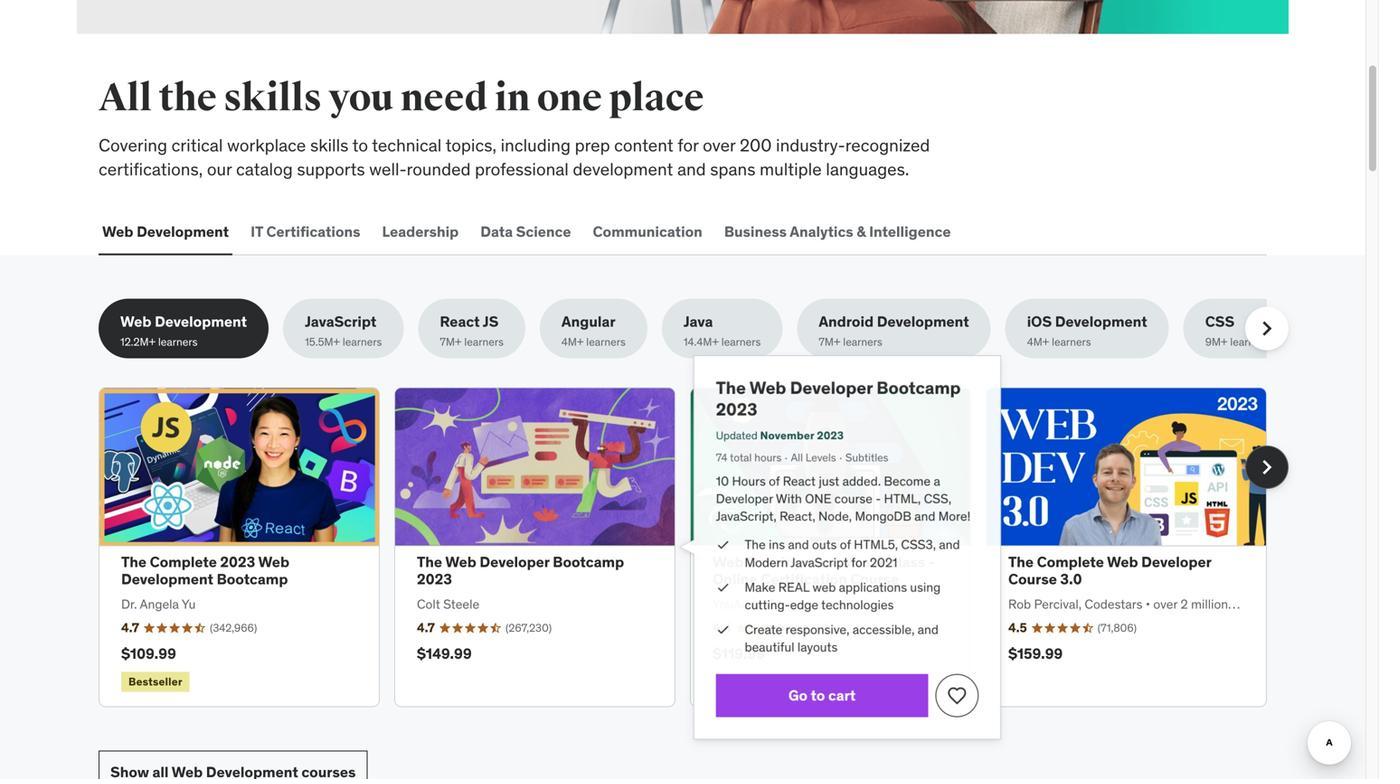 Task type: describe. For each thing, give the bounding box(es) containing it.
create
[[745, 622, 783, 639]]

learners inside javascript 15.5m+ learners
[[343, 335, 382, 349]]

74
[[716, 450, 727, 465]]

the complete 2023 web development bootcamp link
[[121, 553, 290, 589]]

angular
[[562, 313, 616, 331]]

well-
[[369, 158, 407, 180]]

to inside go to cart button
[[811, 688, 825, 706]]

recognized
[[846, 134, 931, 156]]

react js 7m+ learners
[[440, 313, 504, 349]]

java 14.4m+ learners
[[684, 313, 761, 349]]

skills inside covering critical workplace skills to technical topics, including prep content for over 200 industry-recognized certifications, our catalog supports well-rounded professional development and spans multiple languages.
[[310, 134, 349, 156]]

web inside web development 12.2m+ learners
[[120, 313, 152, 331]]

bootcamp inside the "the complete 2023 web development bootcamp"
[[217, 571, 288, 589]]

topic filters element
[[99, 299, 1292, 359]]

it
[[251, 223, 263, 241]]

-
[[876, 491, 882, 507]]

4.7
[[417, 620, 435, 637]]

the for the ins and outs of html5, css3, and modern javascript for 2021
[[745, 537, 766, 553]]

november
[[760, 428, 815, 442]]

all the skills you need in one place
[[99, 75, 704, 122]]

and inside 10 hours of react just added. become a developer with one course - html, css, javascript, react, node, mongodb and more!
[[915, 508, 936, 525]]

go to cart
[[789, 688, 856, 706]]

leadership
[[382, 223, 459, 241]]

more!
[[939, 508, 972, 525]]

3.0
[[1061, 571, 1083, 589]]

next image for the topic filters element
[[1253, 315, 1282, 344]]

certifications
[[266, 223, 361, 241]]

html5,
[[854, 537, 899, 553]]

react,
[[780, 508, 816, 525]]

added.
[[843, 473, 882, 489]]

all levels
[[791, 450, 837, 465]]

android development 7m+ learners
[[819, 313, 970, 349]]

levels
[[806, 450, 837, 465]]

node,
[[819, 508, 852, 525]]

leadership button
[[379, 211, 463, 254]]

cutting-
[[745, 597, 790, 614]]

place
[[609, 75, 704, 122]]

web development 12.2m+ learners
[[120, 313, 247, 349]]

ios
[[1028, 313, 1052, 331]]

developer inside the web developer bootcamp 2023 colt steele
[[480, 553, 550, 572]]

css3,
[[902, 537, 937, 553]]

data science button
[[477, 211, 575, 254]]

communication
[[593, 223, 703, 241]]

complete for development
[[150, 553, 217, 572]]

business analytics & intelligence button
[[721, 211, 955, 254]]

xsmall image for the
[[716, 537, 730, 554]]

using
[[911, 580, 942, 596]]

react inside 10 hours of react just added. become a developer with one course - html, css, javascript, react, node, mongodb and more!
[[783, 473, 816, 489]]

real
[[778, 580, 810, 596]]

data science
[[481, 223, 571, 241]]

next image for the carousel "element"
[[1253, 453, 1282, 482]]

and down more!
[[940, 537, 961, 553]]

7m+ for android development
[[819, 335, 841, 349]]

ins
[[769, 537, 785, 553]]

all for all levels
[[791, 450, 803, 465]]

industry-
[[776, 134, 846, 156]]

hours
[[754, 450, 782, 465]]

go
[[789, 688, 808, 706]]

development for android development 7m+ learners
[[877, 313, 970, 331]]

hours
[[732, 473, 766, 489]]

web inside web development button
[[102, 223, 133, 241]]

learners inside web development 12.2m+ learners
[[158, 335, 198, 349]]

colt
[[417, 597, 440, 613]]

the web developer bootcamp 2023 colt steele
[[417, 553, 624, 613]]

beautiful
[[745, 640, 795, 656]]

a
[[935, 473, 941, 489]]

the for the complete web developer course 3.0
[[1009, 553, 1034, 572]]

and inside covering critical workplace skills to technical topics, including prep content for over 200 industry-recognized certifications, our catalog supports well-rounded professional development and spans multiple languages.
[[678, 158, 706, 180]]

4m+ inside angular 4m+ learners
[[562, 335, 584, 349]]

modern
[[745, 555, 788, 571]]

data
[[481, 223, 513, 241]]

responsive,
[[786, 622, 850, 639]]

certifications,
[[99, 158, 203, 180]]

learners inside "ios development 4m+ learners"
[[1052, 335, 1092, 349]]

bootcamp for the web developer bootcamp 2023 updated november 2023
[[877, 376, 962, 398]]

js
[[483, 313, 499, 331]]

the web developer bootcamp 2023 link for 10 hours of react just added. become a developer with one course - html, css, javascript, react, node, mongodb and more!
[[716, 376, 962, 420]]

10 hours of react just added. become a developer with one course - html, css, javascript, react, node, mongodb and more!
[[716, 473, 972, 525]]

javascript,
[[716, 508, 777, 525]]

accessible,
[[853, 622, 915, 639]]

for for javascript
[[852, 555, 867, 571]]

course
[[1009, 571, 1058, 589]]

the for the web developer bootcamp 2023 colt steele
[[417, 553, 443, 572]]

9m+
[[1206, 335, 1228, 349]]

7m+ for react js
[[440, 335, 462, 349]]

our
[[207, 158, 232, 180]]

web inside the web developer bootcamp 2023 updated november 2023
[[749, 376, 786, 398]]

development for ios development 4m+ learners
[[1056, 313, 1148, 331]]

including
[[501, 134, 571, 156]]

layouts
[[798, 640, 838, 656]]

development inside the "the complete 2023 web development bootcamp"
[[121, 571, 214, 589]]

xsmall image for make
[[716, 579, 730, 597]]

technologies
[[822, 597, 895, 614]]

become
[[885, 473, 932, 489]]

you
[[329, 75, 394, 122]]

2021
[[870, 555, 898, 571]]

15.5m+
[[305, 335, 340, 349]]



Task type: vqa. For each thing, say whether or not it's contained in the screenshot.
14.4M+
yes



Task type: locate. For each thing, give the bounding box(es) containing it.
1 xsmall image from the top
[[716, 537, 730, 554]]

and down using
[[919, 622, 940, 639]]

for
[[678, 134, 699, 156], [852, 555, 867, 571]]

edge
[[790, 597, 819, 614]]

web inside the web developer bootcamp 2023 colt steele
[[445, 553, 477, 572]]

outs
[[812, 537, 837, 553]]

development
[[573, 158, 673, 180]]

0 vertical spatial for
[[678, 134, 699, 156]]

4 learners from the left
[[587, 335, 626, 349]]

one
[[805, 491, 832, 507]]

angular 4m+ learners
[[562, 313, 626, 349]]

the ins and outs of html5, css3, and modern javascript for 2021
[[745, 537, 961, 571]]

learners right 12.2m+
[[158, 335, 198, 349]]

developer
[[790, 376, 873, 398], [716, 491, 773, 507], [480, 553, 550, 572], [1142, 553, 1212, 572]]

go to cart button
[[716, 675, 929, 719]]

content
[[614, 134, 674, 156]]

0 vertical spatial xsmall image
[[716, 537, 730, 554]]

4m+ inside "ios development 4m+ learners"
[[1028, 335, 1050, 349]]

the complete web developer course 3.0 link
[[1009, 553, 1212, 589]]

learners inside android development 7m+ learners
[[844, 335, 883, 349]]

2 4m+ from the left
[[1028, 335, 1050, 349]]

the inside the "the complete 2023 web development bootcamp"
[[121, 553, 147, 572]]

1 vertical spatial to
[[811, 688, 825, 706]]

0 horizontal spatial of
[[769, 473, 780, 489]]

1 horizontal spatial to
[[811, 688, 825, 706]]

all up covering
[[99, 75, 152, 122]]

bootcamp inside the web developer bootcamp 2023 updated november 2023
[[877, 376, 962, 398]]

7 learners from the left
[[1052, 335, 1092, 349]]

of inside 10 hours of react just added. become a developer with one course - html, css, javascript, react, node, mongodb and more!
[[769, 473, 780, 489]]

javascript inside the ins and outs of html5, css3, and modern javascript for 2021
[[791, 555, 849, 571]]

all
[[99, 75, 152, 122], [791, 450, 803, 465]]

steele
[[444, 597, 480, 613]]

the inside the ins and outs of html5, css3, and modern javascript for 2021
[[745, 537, 766, 553]]

3 learners from the left
[[465, 335, 504, 349]]

the web developer bootcamp 2023 link
[[716, 376, 962, 420], [417, 553, 624, 589]]

development for web development 12.2m+ learners
[[155, 313, 247, 331]]

developer inside the complete web developer course 3.0
[[1142, 553, 1212, 572]]

mongodb
[[855, 508, 912, 525]]

0 horizontal spatial bootcamp
[[217, 571, 288, 589]]

xsmall image left "make" at right bottom
[[716, 579, 730, 597]]

1 horizontal spatial bootcamp
[[553, 553, 624, 572]]

4m+ down angular
[[562, 335, 584, 349]]

the web developer bootcamp 2023 link for $149.99
[[417, 553, 624, 589]]

1 vertical spatial for
[[852, 555, 867, 571]]

development
[[137, 223, 229, 241], [155, 313, 247, 331], [877, 313, 970, 331], [1056, 313, 1148, 331], [121, 571, 214, 589]]

topics,
[[446, 134, 497, 156]]

the inside the complete web developer course 3.0
[[1009, 553, 1034, 572]]

74 total hours
[[716, 450, 782, 465]]

0 vertical spatial the web developer bootcamp 2023 link
[[716, 376, 962, 420]]

of inside the ins and outs of html5, css3, and modern javascript for 2021
[[840, 537, 851, 553]]

1 vertical spatial skills
[[310, 134, 349, 156]]

the for the web developer bootcamp 2023 updated november 2023
[[716, 376, 746, 398]]

learners down js
[[465, 335, 504, 349]]

learners right 9m+
[[1231, 335, 1270, 349]]

learners inside the react js 7m+ learners
[[465, 335, 504, 349]]

professional
[[475, 158, 569, 180]]

react inside the react js 7m+ learners
[[440, 313, 480, 331]]

with
[[776, 491, 802, 507]]

bootcamp
[[877, 376, 962, 398], [553, 553, 624, 572], [217, 571, 288, 589]]

development inside button
[[137, 223, 229, 241]]

0 vertical spatial skills
[[224, 75, 322, 122]]

javascript down outs
[[791, 555, 849, 571]]

make
[[745, 580, 775, 596]]

1 vertical spatial xsmall image
[[716, 579, 730, 597]]

1 horizontal spatial of
[[840, 537, 851, 553]]

over
[[703, 134, 736, 156]]

course
[[835, 491, 873, 507]]

0 horizontal spatial 4m+
[[562, 335, 584, 349]]

1 horizontal spatial for
[[852, 555, 867, 571]]

0 vertical spatial all
[[99, 75, 152, 122]]

web inside the complete web developer course 3.0
[[1108, 553, 1139, 572]]

to up supports
[[353, 134, 368, 156]]

1 4m+ from the left
[[562, 335, 584, 349]]

learners right 15.5m+
[[343, 335, 382, 349]]

of up with
[[769, 473, 780, 489]]

and inside "create responsive, accessible, and beautiful layouts"
[[919, 622, 940, 639]]

in
[[495, 75, 530, 122]]

carousel element
[[99, 388, 1289, 708]]

one
[[537, 75, 602, 122]]

xsmall image
[[716, 537, 730, 554], [716, 579, 730, 597]]

1 horizontal spatial react
[[783, 473, 816, 489]]

next image
[[1253, 315, 1282, 344], [1253, 453, 1282, 482]]

javascript up 15.5m+
[[305, 313, 377, 331]]

1 horizontal spatial 7m+
[[819, 335, 841, 349]]

skills
[[224, 75, 322, 122], [310, 134, 349, 156]]

of right outs
[[840, 537, 851, 553]]

to
[[353, 134, 368, 156], [811, 688, 825, 706]]

complete
[[150, 553, 217, 572], [1037, 553, 1105, 572]]

1 horizontal spatial javascript
[[791, 555, 849, 571]]

5 learners from the left
[[722, 335, 761, 349]]

analytics
[[790, 223, 854, 241]]

the web developer bootcamp 2023 link up (267,230)
[[417, 553, 624, 589]]

1 vertical spatial all
[[791, 450, 803, 465]]

updated
[[716, 428, 758, 442]]

0 vertical spatial next image
[[1253, 315, 1282, 344]]

react left js
[[440, 313, 480, 331]]

bootcamp for the web developer bootcamp 2023 colt steele
[[553, 553, 624, 572]]

1 vertical spatial javascript
[[791, 555, 849, 571]]

and right the ins
[[788, 537, 809, 553]]

8 learners from the left
[[1231, 335, 1270, 349]]

learners inside angular 4m+ learners
[[587, 335, 626, 349]]

languages.
[[826, 158, 910, 180]]

2 xsmall image from the top
[[716, 579, 730, 597]]

2 7m+ from the left
[[819, 335, 841, 349]]

0 horizontal spatial complete
[[150, 553, 217, 572]]

the inside the web developer bootcamp 2023 updated november 2023
[[716, 376, 746, 398]]

0 horizontal spatial javascript
[[305, 313, 377, 331]]

css,
[[925, 491, 952, 507]]

and
[[678, 158, 706, 180], [915, 508, 936, 525], [788, 537, 809, 553], [940, 537, 961, 553], [919, 622, 940, 639]]

for inside covering critical workplace skills to technical topics, including prep content for over 200 industry-recognized certifications, our catalog supports well-rounded professional development and spans multiple languages.
[[678, 134, 699, 156]]

4m+ down ios
[[1028, 335, 1050, 349]]

to inside covering critical workplace skills to technical topics, including prep content for over 200 industry-recognized certifications, our catalog supports well-rounded professional development and spans multiple languages.
[[353, 134, 368, 156]]

1 vertical spatial of
[[840, 537, 851, 553]]

development inside android development 7m+ learners
[[877, 313, 970, 331]]

0 horizontal spatial react
[[440, 313, 480, 331]]

1 horizontal spatial all
[[791, 450, 803, 465]]

0 horizontal spatial all
[[99, 75, 152, 122]]

the complete web developer course 3.0
[[1009, 553, 1212, 589]]

$149.99
[[417, 645, 472, 663]]

2023 inside the "the complete 2023 web development bootcamp"
[[220, 553, 255, 572]]

for left over
[[678, 134, 699, 156]]

for inside the ins and outs of html5, css3, and modern javascript for 2021
[[852, 555, 867, 571]]

1 7m+ from the left
[[440, 335, 462, 349]]

javascript inside javascript 15.5m+ learners
[[305, 313, 377, 331]]

all left levels
[[791, 450, 803, 465]]

&
[[857, 223, 866, 241]]

7m+ inside the react js 7m+ learners
[[440, 335, 462, 349]]

skills up 'workplace'
[[224, 75, 322, 122]]

complete inside the "the complete 2023 web development bootcamp"
[[150, 553, 217, 572]]

1 next image from the top
[[1253, 315, 1282, 344]]

xsmall image down javascript,
[[716, 537, 730, 554]]

0 horizontal spatial 7m+
[[440, 335, 462, 349]]

it certifications button
[[247, 211, 364, 254]]

2 learners from the left
[[343, 335, 382, 349]]

developer inside 10 hours of react just added. become a developer with one course - html, css, javascript, react, node, mongodb and more!
[[716, 491, 773, 507]]

learners inside java 14.4m+ learners
[[722, 335, 761, 349]]

(267,230)
[[506, 622, 552, 636]]

1 vertical spatial the web developer bootcamp 2023 link
[[417, 553, 624, 589]]

to right go
[[811, 688, 825, 706]]

supports
[[297, 158, 365, 180]]

0 vertical spatial javascript
[[305, 313, 377, 331]]

rounded
[[407, 158, 471, 180]]

complete inside the complete web developer course 3.0
[[1037, 553, 1105, 572]]

learners down angular
[[587, 335, 626, 349]]

workplace
[[227, 134, 306, 156]]

next image inside the topic filters element
[[1253, 315, 1282, 344]]

android
[[819, 313, 874, 331]]

learners inside css 9m+ learners
[[1231, 335, 1270, 349]]

and down css, at bottom right
[[915, 508, 936, 525]]

1 complete from the left
[[150, 553, 217, 572]]

1 vertical spatial next image
[[1253, 453, 1282, 482]]

wishlist image
[[947, 686, 969, 708]]

1 horizontal spatial the web developer bootcamp 2023 link
[[716, 376, 962, 420]]

0 vertical spatial react
[[440, 313, 480, 331]]

7m+ inside android development 7m+ learners
[[819, 335, 841, 349]]

learners down ios
[[1052, 335, 1092, 349]]

1 horizontal spatial complete
[[1037, 553, 1105, 572]]

applications
[[839, 580, 908, 596]]

business
[[725, 223, 787, 241]]

developer inside the web developer bootcamp 2023 updated november 2023
[[790, 376, 873, 398]]

the inside the web developer bootcamp 2023 colt steele
[[417, 553, 443, 572]]

css
[[1206, 313, 1235, 331]]

xsmall image
[[716, 622, 730, 640]]

for for content
[[678, 134, 699, 156]]

spans
[[710, 158, 756, 180]]

learners down the android
[[844, 335, 883, 349]]

critical
[[172, 134, 223, 156]]

web
[[813, 580, 836, 596]]

2023 inside the web developer bootcamp 2023 colt steele
[[417, 571, 452, 589]]

1 vertical spatial react
[[783, 473, 816, 489]]

6 learners from the left
[[844, 335, 883, 349]]

communication button
[[589, 211, 706, 254]]

2 horizontal spatial bootcamp
[[877, 376, 962, 398]]

0 horizontal spatial the web developer bootcamp 2023 link
[[417, 553, 624, 589]]

web development
[[102, 223, 229, 241]]

development for web development
[[137, 223, 229, 241]]

200
[[740, 134, 772, 156]]

javascript 15.5m+ learners
[[305, 313, 382, 349]]

1 learners from the left
[[158, 335, 198, 349]]

0 vertical spatial to
[[353, 134, 368, 156]]

10
[[716, 473, 729, 489]]

all for all the skills you need in one place
[[99, 75, 152, 122]]

the web developer bootcamp 2023 link up levels
[[716, 376, 962, 420]]

2 next image from the top
[[1253, 453, 1282, 482]]

make real web applications using cutting-edge technologies
[[745, 580, 942, 614]]

skills up supports
[[310, 134, 349, 156]]

html,
[[885, 491, 922, 507]]

web inside the "the complete 2023 web development bootcamp"
[[258, 553, 290, 572]]

12.2m+
[[120, 335, 156, 349]]

267230 reviews element
[[506, 621, 552, 636]]

create responsive, accessible, and beautiful layouts
[[745, 622, 940, 656]]

next image inside the carousel "element"
[[1253, 453, 1282, 482]]

the web developer bootcamp 2023 link inside the carousel "element"
[[417, 553, 624, 589]]

complete for course
[[1037, 553, 1105, 572]]

and down over
[[678, 158, 706, 180]]

for down html5,
[[852, 555, 867, 571]]

business analytics & intelligence
[[725, 223, 951, 241]]

14.4m+
[[684, 335, 719, 349]]

1 horizontal spatial 4m+
[[1028, 335, 1050, 349]]

intelligence
[[870, 223, 951, 241]]

0 horizontal spatial for
[[678, 134, 699, 156]]

bootcamp inside the web developer bootcamp 2023 colt steele
[[553, 553, 624, 572]]

the for the complete 2023 web development bootcamp
[[121, 553, 147, 572]]

0 horizontal spatial to
[[353, 134, 368, 156]]

2 complete from the left
[[1037, 553, 1105, 572]]

development inside "ios development 4m+ learners"
[[1056, 313, 1148, 331]]

0 vertical spatial of
[[769, 473, 780, 489]]

learners right 14.4m+
[[722, 335, 761, 349]]

react up with
[[783, 473, 816, 489]]

the complete 2023 web development bootcamp
[[121, 553, 290, 589]]

catalog
[[236, 158, 293, 180]]

java
[[684, 313, 713, 331]]

development inside web development 12.2m+ learners
[[155, 313, 247, 331]]



